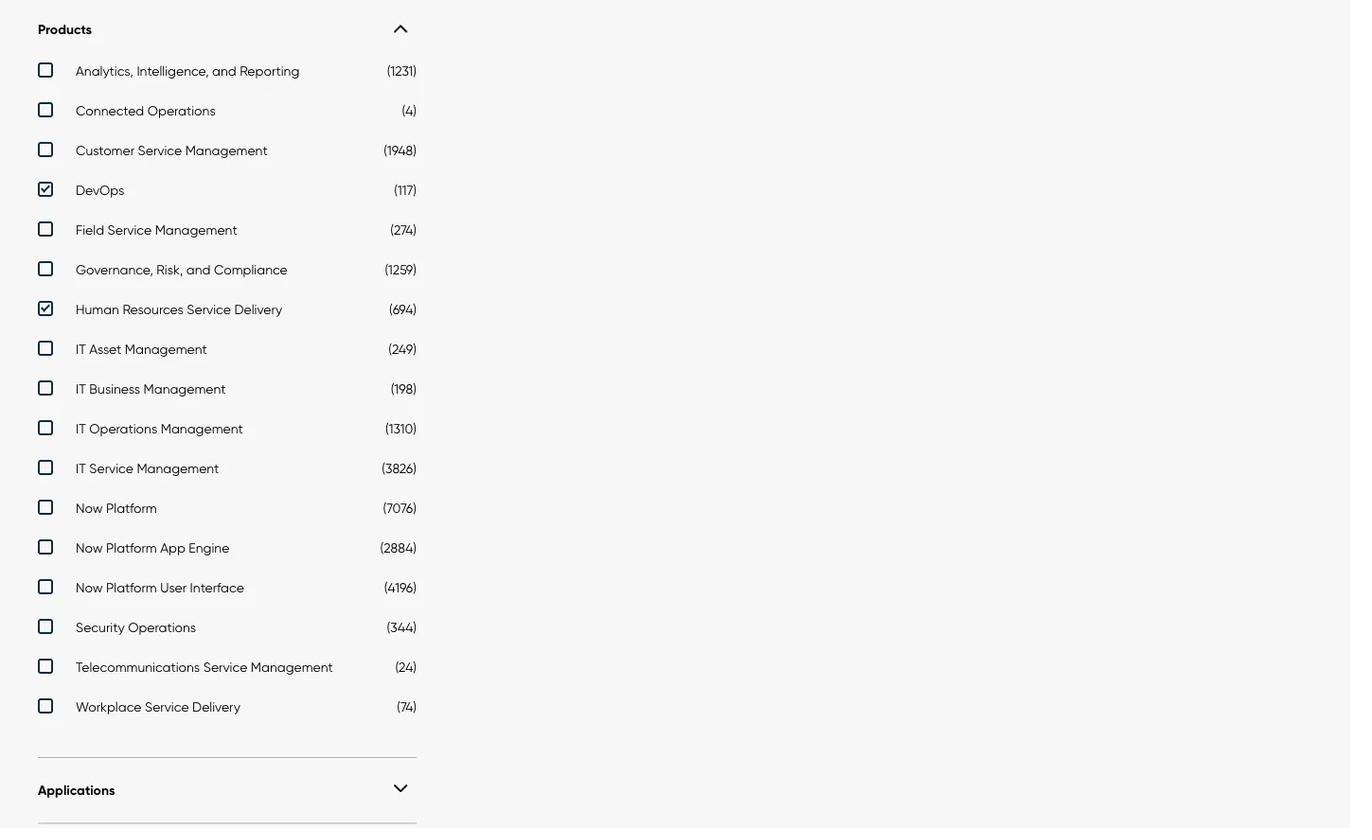 Task type: locate. For each thing, give the bounding box(es) containing it.
it
[[76, 341, 86, 357], [76, 380, 86, 397], [76, 420, 86, 436], [76, 460, 86, 476]]

resources
[[123, 301, 183, 317]]

0 horizontal spatial and
[[186, 261, 211, 277]]

(4196)
[[384, 579, 417, 595]]

security
[[76, 619, 125, 635]]

2 vertical spatial platform
[[106, 579, 157, 595]]

now down it service management
[[76, 500, 103, 516]]

human
[[76, 301, 119, 317]]

now
[[76, 500, 103, 516], [76, 540, 103, 556], [76, 579, 103, 595]]

field
[[76, 221, 104, 237]]

management for field service management
[[155, 221, 237, 237]]

it up now platform
[[76, 460, 86, 476]]

delivery
[[234, 301, 282, 317], [192, 699, 240, 715]]

now up the security
[[76, 579, 103, 595]]

it service management
[[76, 460, 219, 476]]

3 platform from the top
[[106, 579, 157, 595]]

now for now platform user interface
[[76, 579, 103, 595]]

2 platform from the top
[[106, 540, 157, 556]]

management for it business management
[[143, 380, 226, 397]]

interface
[[190, 579, 244, 595]]

compliance
[[214, 261, 288, 277]]

now platform user interface
[[76, 579, 244, 595]]

business
[[89, 380, 140, 397]]

1 vertical spatial and
[[186, 261, 211, 277]]

2 vertical spatial operations
[[128, 619, 196, 635]]

1 now from the top
[[76, 500, 103, 516]]

telecommunications
[[76, 659, 200, 675]]

analytics,
[[76, 62, 133, 78]]

reporting
[[240, 62, 299, 78]]

delivery down telecommunications service management
[[192, 699, 240, 715]]

1 it from the top
[[76, 341, 86, 357]]

applications
[[38, 782, 115, 799]]

and left reporting in the top of the page
[[212, 62, 236, 78]]

human resources service delivery
[[76, 301, 282, 317]]

now down now platform
[[76, 540, 103, 556]]

(344)
[[387, 619, 417, 635]]

1 platform from the top
[[106, 500, 157, 516]]

now for now platform
[[76, 500, 103, 516]]

operations for security
[[128, 619, 196, 635]]

platform
[[106, 500, 157, 516], [106, 540, 157, 556], [106, 579, 157, 595]]

service down telecommunications
[[145, 699, 189, 715]]

asset
[[89, 341, 121, 357]]

analytics, intelligence, and reporting
[[76, 62, 299, 78]]

(249)
[[388, 341, 417, 357]]

operations
[[147, 102, 216, 118], [89, 420, 157, 436], [128, 619, 196, 635]]

operations down now platform user interface
[[128, 619, 196, 635]]

(274)
[[390, 221, 417, 237]]

service down connected operations on the top of the page
[[138, 142, 182, 158]]

2 it from the top
[[76, 380, 86, 397]]

service up now platform
[[89, 460, 133, 476]]

3 now from the top
[[76, 579, 103, 595]]

1 vertical spatial operations
[[89, 420, 157, 436]]

0 vertical spatial operations
[[147, 102, 216, 118]]

(694)
[[389, 301, 417, 317]]

it up it service management
[[76, 420, 86, 436]]

1 vertical spatial platform
[[106, 540, 157, 556]]

products
[[38, 21, 92, 38]]

service up workplace service delivery
[[203, 659, 247, 675]]

service for it service management
[[89, 460, 133, 476]]

service for field service management
[[107, 221, 152, 237]]

2 vertical spatial now
[[76, 579, 103, 595]]

service for workplace service delivery
[[145, 699, 189, 715]]

service
[[138, 142, 182, 158], [107, 221, 152, 237], [187, 301, 231, 317], [89, 460, 133, 476], [203, 659, 247, 675], [145, 699, 189, 715]]

(2884)
[[380, 540, 417, 556]]

it left asset
[[76, 341, 86, 357]]

operations down business
[[89, 420, 157, 436]]

service for customer service management
[[138, 142, 182, 158]]

(74)
[[397, 699, 417, 715]]

management
[[185, 142, 268, 158], [155, 221, 237, 237], [125, 341, 207, 357], [143, 380, 226, 397], [161, 420, 243, 436], [137, 460, 219, 476], [251, 659, 333, 675]]

management for it service management
[[137, 460, 219, 476]]

4 it from the top
[[76, 460, 86, 476]]

risk,
[[157, 261, 183, 277]]

(1231)
[[387, 62, 417, 78]]

0 vertical spatial and
[[212, 62, 236, 78]]

it left business
[[76, 380, 86, 397]]

field service management
[[76, 221, 237, 237]]

platform up the security operations on the bottom
[[106, 579, 157, 595]]

service right field
[[107, 221, 152, 237]]

intelligence,
[[137, 62, 209, 78]]

operations for connected
[[147, 102, 216, 118]]

and
[[212, 62, 236, 78], [186, 261, 211, 277]]

governance, risk, and compliance
[[76, 261, 288, 277]]

delivery down compliance
[[234, 301, 282, 317]]

0 vertical spatial delivery
[[234, 301, 282, 317]]

it business management
[[76, 380, 226, 397]]

now for now platform app engine
[[76, 540, 103, 556]]

None checkbox
[[38, 62, 417, 83], [38, 102, 417, 123], [38, 221, 417, 242], [38, 301, 417, 322], [38, 380, 417, 401], [38, 500, 417, 521], [38, 579, 417, 600], [38, 619, 417, 640], [38, 699, 417, 719], [38, 62, 417, 83], [38, 102, 417, 123], [38, 221, 417, 242], [38, 301, 417, 322], [38, 380, 417, 401], [38, 500, 417, 521], [38, 579, 417, 600], [38, 619, 417, 640], [38, 699, 417, 719]]

operations down analytics, intelligence, and reporting
[[147, 102, 216, 118]]

platform left app
[[106, 540, 157, 556]]

1 horizontal spatial and
[[212, 62, 236, 78]]

None checkbox
[[38, 142, 417, 163], [38, 182, 417, 202], [38, 261, 417, 282], [38, 341, 417, 362], [38, 420, 417, 441], [38, 460, 417, 481], [38, 540, 417, 560], [38, 659, 417, 680], [38, 142, 417, 163], [38, 182, 417, 202], [38, 261, 417, 282], [38, 341, 417, 362], [38, 420, 417, 441], [38, 460, 417, 481], [38, 540, 417, 560], [38, 659, 417, 680]]

it for it business management
[[76, 380, 86, 397]]

0 vertical spatial now
[[76, 500, 103, 516]]

platform down it service management
[[106, 500, 157, 516]]

and for reporting
[[212, 62, 236, 78]]

and right risk,
[[186, 261, 211, 277]]

2 now from the top
[[76, 540, 103, 556]]

0 vertical spatial platform
[[106, 500, 157, 516]]

3 it from the top
[[76, 420, 86, 436]]

1 vertical spatial now
[[76, 540, 103, 556]]

engine
[[189, 540, 229, 556]]

now platform
[[76, 500, 157, 516]]



Task type: vqa. For each thing, say whether or not it's contained in the screenshot.


Task type: describe. For each thing, give the bounding box(es) containing it.
(4)
[[402, 102, 417, 118]]

(198)
[[391, 380, 417, 397]]

connected operations
[[76, 102, 216, 118]]

(7076)
[[383, 500, 417, 516]]

customer service management
[[76, 142, 268, 158]]

management for it operations management
[[161, 420, 243, 436]]

(24)
[[395, 659, 417, 675]]

workplace
[[76, 699, 142, 715]]

it for it service management
[[76, 460, 86, 476]]

(3826)
[[382, 460, 417, 476]]

connected
[[76, 102, 144, 118]]

workplace service delivery
[[76, 699, 240, 715]]

management for customer service management
[[185, 142, 268, 158]]

it asset management
[[76, 341, 207, 357]]

service for telecommunications service management
[[203, 659, 247, 675]]

telecommunications service management
[[76, 659, 333, 675]]

service down governance, risk, and compliance
[[187, 301, 231, 317]]

devops
[[76, 182, 124, 198]]

app
[[160, 540, 185, 556]]

security operations
[[76, 619, 196, 635]]

it for it asset management
[[76, 341, 86, 357]]

(1310)
[[385, 420, 417, 436]]

now platform app engine
[[76, 540, 229, 556]]

management for telecommunications service management
[[251, 659, 333, 675]]

operations for it
[[89, 420, 157, 436]]

(1259)
[[385, 261, 417, 277]]

customer
[[76, 142, 135, 158]]

governance,
[[76, 261, 153, 277]]

it operations management
[[76, 420, 243, 436]]

and for compliance
[[186, 261, 211, 277]]

user
[[160, 579, 187, 595]]

platform for user
[[106, 579, 157, 595]]

(1948)
[[384, 142, 417, 158]]

(117)
[[394, 182, 417, 198]]

platform for app
[[106, 540, 157, 556]]

1 vertical spatial delivery
[[192, 699, 240, 715]]

it for it operations management
[[76, 420, 86, 436]]

management for it asset management
[[125, 341, 207, 357]]



